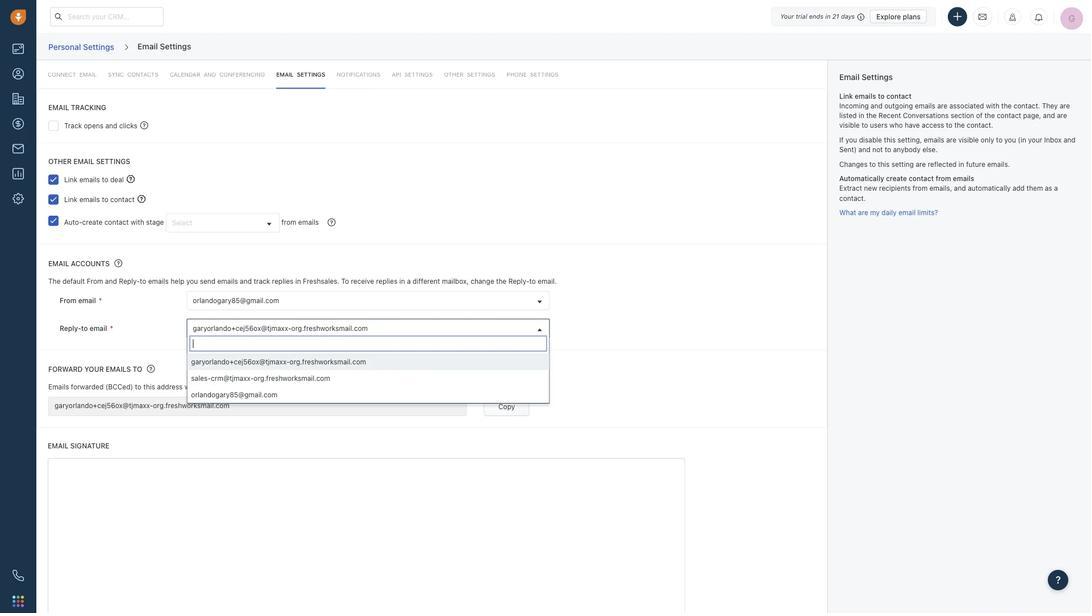Task type: vqa. For each thing, say whether or not it's contained in the screenshot.
What actions should be executed?
no



Task type: describe. For each thing, give the bounding box(es) containing it.
who
[[890, 121, 903, 129]]

of
[[976, 112, 983, 120]]

matching
[[358, 384, 388, 391]]

crm@tjmaxx-
[[211, 375, 254, 383]]

what's new image
[[1009, 13, 1017, 21]]

0 vertical spatial question circled image
[[328, 218, 336, 227]]

your
[[781, 13, 794, 20]]

you inside tab panel
[[186, 278, 198, 286]]

email for from email
[[78, 297, 96, 305]]

receive
[[351, 278, 374, 286]]

and up recent
[[871, 102, 883, 110]]

email down the "from email"
[[90, 325, 107, 333]]

automatically
[[840, 175, 885, 183]]

explore plans link
[[870, 10, 927, 23]]

contact. down of on the right of the page
[[967, 121, 994, 129]]

sync
[[108, 71, 124, 78]]

settings for email settings link
[[297, 71, 325, 78]]

21
[[833, 13, 840, 20]]

calendar and conferencing
[[170, 71, 265, 78]]

from emails
[[282, 218, 319, 226]]

email up incoming
[[840, 72, 860, 82]]

contact. up page,
[[1014, 102, 1041, 110]]

setting
[[892, 160, 914, 168]]

other email settings
[[48, 157, 130, 165]]

if
[[840, 136, 844, 144]]

them
[[1027, 185, 1043, 193]]

to left any
[[337, 384, 343, 391]]

conversations
[[903, 112, 949, 120]]

calendar
[[170, 71, 200, 78]]

email accounts
[[48, 260, 110, 268]]

your trial ends in 21 days
[[781, 13, 855, 20]]

else.
[[923, 146, 938, 154]]

connect email
[[48, 71, 97, 78]]

are inside if you disable this setting, emails are visible only to you (in your inbox and sent) and not to anybody else.
[[947, 136, 957, 144]]

settings up the outgoing on the top right
[[862, 72, 893, 82]]

0 vertical spatial orlandogary85@gmail.com
[[193, 297, 279, 305]]

emails
[[48, 384, 69, 391]]

change
[[471, 278, 494, 286]]

future
[[967, 160, 986, 168]]

tab panel containing email tracking
[[36, 60, 828, 614]]

sync contacts link
[[108, 60, 158, 89]]

track opens and clicks
[[64, 122, 137, 130]]

link emails to deal
[[64, 176, 124, 184]]

other settings
[[444, 71, 495, 78]]

contact left page,
[[997, 112, 1022, 120]]

other for other email settings
[[48, 157, 72, 165]]

a inside tab panel
[[407, 278, 411, 286]]

2 horizontal spatial reply-
[[509, 278, 530, 286]]

1 replies from the left
[[272, 278, 294, 286]]

sync contacts
[[108, 71, 158, 78]]

link for link emails to deal
[[64, 176, 77, 184]]

with inside link emails to contact incoming and outgoing emails are associated with the contact. they are listed in the recent conversations section of the contact page, and are visible to users who have access to the contact.
[[986, 102, 1000, 110]]

email up the
[[48, 260, 69, 268]]

to right not on the right top
[[885, 146, 892, 154]]

associated
[[950, 102, 984, 110]]

attached
[[306, 384, 335, 391]]

garyorlando+cej56ox@tjmaxx-org.freshworksmail.com for list box containing garyorlando+cej56ox@tjmaxx-org.freshworksmail.com
[[191, 358, 366, 366]]

garyorlando+cej56ox@tjmaxx-org.freshworksmail.com link
[[187, 320, 550, 338]]

clicks
[[119, 122, 137, 130]]

Search your CRM... text field
[[50, 7, 164, 26]]

sent)
[[840, 146, 857, 154]]

and left clicks
[[105, 122, 117, 130]]

contact left the click to learn how to link emails to contacts image
[[110, 196, 135, 204]]

only
[[981, 136, 995, 144]]

calendar and conferencing link
[[170, 60, 265, 89]]

connect email link
[[48, 60, 97, 89]]

send
[[200, 278, 216, 286]]

to up (bcced)
[[133, 366, 142, 374]]

to down link emails to deal
[[102, 196, 108, 204]]

days
[[841, 13, 855, 20]]

contact down link emails to contact
[[104, 218, 129, 226]]

to down the "from email"
[[81, 325, 88, 333]]

org.freshworksmail.com down orlandogary85@gmail.com link
[[291, 325, 368, 333]]

orlandogary85@gmail.com option
[[187, 387, 549, 404]]

contacts
[[127, 71, 158, 78]]

settings for other settings
[[467, 71, 495, 78]]

garyorlando+cej56ox@tjmaxx-org.freshworksmail.com for garyorlando+cej56ox@tjmaxx-org.freshworksmail.com link
[[193, 325, 368, 333]]

any
[[345, 384, 356, 391]]

deal
[[110, 176, 124, 184]]

track
[[64, 122, 82, 130]]

1 horizontal spatial your
[[250, 384, 264, 391]]

are down else.
[[916, 160, 926, 168]]

inbox
[[266, 384, 283, 391]]

0 horizontal spatial settings
[[96, 157, 130, 165]]

select link
[[166, 214, 279, 232]]

be
[[197, 384, 205, 391]]

phone image
[[13, 571, 24, 582]]

and left is
[[285, 384, 297, 391]]

what are my daily email limits?
[[840, 209, 938, 217]]

other for other settings
[[444, 71, 464, 78]]

freshworks switcher image
[[13, 597, 24, 608]]

in inside link emails to contact incoming and outgoing emails are associated with the contact. they are listed in the recent conversations section of the contact page, and are visible to users who have access to the contact.
[[859, 112, 865, 120]]

contact. inside tab panel
[[390, 384, 416, 391]]

2 vertical spatial this
[[143, 384, 155, 391]]

emails inside "automatically create contact from emails extract new recipients from emails, and automatically add them as a contact."
[[953, 175, 975, 183]]

1 vertical spatial this
[[878, 160, 890, 168]]

changes to this setting are reflected in future emails.
[[840, 160, 1010, 168]]

0 horizontal spatial email settings
[[138, 41, 191, 51]]

personal settings
[[48, 42, 114, 51]]

0 horizontal spatial question circled image
[[114, 259, 122, 268]]

forward your emails to
[[48, 366, 142, 374]]

section
[[951, 112, 975, 120]]

phone element
[[7, 565, 30, 588]]

access
[[922, 121, 945, 129]]

the right change
[[496, 278, 507, 286]]

link for link emails to contact
[[64, 196, 77, 204]]

and down disable
[[859, 146, 871, 154]]

notifications link
[[337, 60, 381, 89]]

is
[[299, 384, 304, 391]]

settings for phone settings
[[530, 71, 559, 78]]

from inside tab panel
[[282, 218, 296, 226]]

connect
[[48, 71, 76, 78]]

settings for the personal settings link
[[83, 42, 114, 51]]

2 replies from the left
[[376, 278, 398, 286]]

to right access
[[946, 121, 953, 129]]

add
[[1013, 185, 1025, 193]]

click to learn how to link conversations to deals image
[[127, 175, 135, 183]]

sales-crm@tjmaxx-org.freshworksmail.com
[[191, 375, 330, 383]]

and down accounts
[[105, 278, 117, 286]]

email left signature
[[48, 442, 69, 450]]

phone
[[507, 71, 527, 78]]

disable
[[859, 136, 882, 144]]

select
[[172, 219, 192, 227]]



Task type: locate. For each thing, give the bounding box(es) containing it.
settings for api settings link
[[405, 71, 433, 78]]

question circled image right clicks
[[140, 121, 148, 130]]

other down track
[[48, 157, 72, 165]]

2 horizontal spatial visible
[[959, 136, 979, 144]]

garyorlando+cej56ox@tjmaxx- inside option
[[191, 358, 290, 366]]

and down 'they'
[[1043, 112, 1055, 120]]

0 vertical spatial with
[[986, 102, 1000, 110]]

stage
[[146, 218, 164, 226]]

email right conferencing
[[276, 71, 294, 78]]

extract
[[840, 185, 863, 193]]

a left different
[[407, 278, 411, 286]]

this inside if you disable this setting, emails are visible only to you (in your inbox and sent) and not to anybody else.
[[884, 136, 896, 144]]

1 horizontal spatial from
[[87, 278, 103, 286]]

phone settings link
[[507, 60, 559, 89]]

explore
[[877, 13, 901, 20]]

you right the if
[[846, 136, 857, 144]]

0 horizontal spatial your
[[85, 366, 104, 374]]

have
[[905, 121, 920, 129]]

to up the outgoing on the top right
[[878, 92, 885, 100]]

users
[[870, 121, 888, 129]]

contact. inside "automatically create contact from emails extract new recipients from emails, and automatically add them as a contact."
[[840, 194, 866, 202]]

from
[[87, 278, 103, 286], [60, 297, 76, 305]]

visible down listed in the right of the page
[[840, 121, 860, 129]]

to right (bcced)
[[135, 384, 142, 391]]

1 horizontal spatial question circled image
[[140, 121, 148, 130]]

email.
[[538, 278, 557, 286]]

settings left phone
[[467, 71, 495, 78]]

other settings link
[[444, 60, 495, 89]]

send email image
[[979, 12, 987, 21]]

emails.
[[988, 160, 1010, 168]]

2 vertical spatial from
[[282, 218, 296, 226]]

visible inside if you disable this setting, emails are visible only to you (in your inbox and sent) and not to anybody else.
[[959, 136, 979, 144]]

settings up calendar
[[160, 41, 191, 51]]

1 vertical spatial garyorlando+cej56ox@tjmaxx-org.freshworksmail.com
[[191, 358, 366, 366]]

are up conversations
[[938, 102, 948, 110]]

track
[[254, 278, 270, 286]]

0 vertical spatial garyorlando+cej56ox@tjmaxx-org.freshworksmail.com
[[193, 325, 368, 333]]

this down not on the right top
[[878, 160, 890, 168]]

2 horizontal spatial your
[[1029, 136, 1043, 144]]

link for link emails to contact incoming and outgoing emails are associated with the contact. they are listed in the recent conversations section of the contact page, and are visible to users who have access to the contact.
[[840, 92, 853, 100]]

2 vertical spatial visible
[[207, 384, 227, 391]]

1 horizontal spatial email settings
[[276, 71, 325, 78]]

and right calendar
[[204, 71, 216, 78]]

you right help
[[186, 278, 198, 286]]

the default from and reply-to emails help you send emails and track replies in freshsales. to receive replies in a different mailbox, change the reply-to email.
[[48, 278, 557, 286]]

anybody
[[894, 146, 921, 154]]

1 vertical spatial question circled image
[[114, 259, 122, 268]]

2 horizontal spatial you
[[1005, 136, 1016, 144]]

and right emails,
[[954, 185, 966, 193]]

email up track
[[48, 103, 69, 111]]

recipients
[[879, 185, 911, 193]]

the
[[48, 278, 61, 286]]

1 horizontal spatial from
[[913, 185, 928, 193]]

and right inbox
[[1064, 136, 1076, 144]]

reflected
[[928, 160, 957, 168]]

click to learn how to link emails to contacts image
[[138, 195, 146, 203]]

auto-create contact with stage
[[64, 218, 164, 226]]

forwarded
[[71, 384, 104, 391]]

this
[[884, 136, 896, 144], [878, 160, 890, 168], [143, 384, 155, 391]]

0 vertical spatial question circled image
[[140, 121, 148, 130]]

in down incoming
[[859, 112, 865, 120]]

org.freshworksmail.com
[[291, 325, 368, 333], [290, 358, 366, 366], [254, 375, 330, 383], [153, 402, 230, 410]]

1 horizontal spatial visible
[[840, 121, 860, 129]]

api settings
[[392, 71, 433, 78]]

replies right receive
[[376, 278, 398, 286]]

garyorlando+cej56ox@tjmaxx- for list box containing garyorlando+cej56ox@tjmaxx-org.freshworksmail.com
[[191, 358, 290, 366]]

your right (in
[[1029, 136, 1043, 144]]

org.freshworksmail.com inside 'option'
[[254, 375, 330, 383]]

0 vertical spatial your
[[1029, 136, 1043, 144]]

1 vertical spatial with
[[131, 218, 144, 226]]

list box
[[187, 354, 549, 404]]

settings
[[160, 41, 191, 51], [83, 42, 114, 51], [297, 71, 325, 78], [405, 71, 433, 78], [862, 72, 893, 82]]

2 horizontal spatial from
[[936, 175, 952, 183]]

the right 'associated'
[[1002, 102, 1012, 110]]

the down section
[[955, 121, 965, 129]]

0 vertical spatial other
[[444, 71, 464, 78]]

question circled image
[[328, 218, 336, 227], [147, 365, 155, 374]]

freshsales.
[[303, 278, 339, 286]]

other inside tab list
[[444, 71, 464, 78]]

settings inside the personal settings link
[[83, 42, 114, 51]]

accounts
[[71, 260, 110, 268]]

1 horizontal spatial create
[[886, 175, 907, 183]]

replies right the track
[[272, 278, 294, 286]]

your up forwarded
[[85, 366, 104, 374]]

settings up deal at the top left of page
[[96, 157, 130, 165]]

this left address at left bottom
[[143, 384, 155, 391]]

emails,
[[930, 185, 952, 193]]

1 vertical spatial orlandogary85@gmail.com
[[191, 391, 278, 399]]

org.freshworksmail.com down the will at the bottom
[[153, 402, 230, 410]]

mailbox,
[[442, 278, 469, 286]]

1 vertical spatial your
[[85, 366, 104, 374]]

you left (in
[[1005, 136, 1016, 144]]

email settings inside tab list
[[276, 71, 325, 78]]

and inside "automatically create contact from emails extract new recipients from emails, and automatically add them as a contact."
[[954, 185, 966, 193]]

2 vertical spatial link
[[64, 196, 77, 204]]

1 horizontal spatial question circled image
[[328, 218, 336, 227]]

automatically
[[968, 185, 1011, 193]]

to
[[878, 92, 885, 100], [862, 121, 868, 129], [946, 121, 953, 129], [996, 136, 1003, 144], [885, 146, 892, 154], [870, 160, 876, 168], [102, 176, 108, 184], [102, 196, 108, 204], [140, 278, 146, 286], [530, 278, 536, 286], [81, 325, 88, 333], [133, 366, 142, 374], [135, 384, 142, 391], [337, 384, 343, 391]]

what are my daily email limits? link
[[840, 209, 938, 217]]

your inside if you disable this setting, emails are visible only to you (in your inbox and sent) and not to anybody else.
[[1029, 136, 1043, 144]]

2 horizontal spatial settings
[[530, 71, 559, 78]]

1 horizontal spatial replies
[[376, 278, 398, 286]]

in left different
[[400, 278, 405, 286]]

settings down search your crm... text field
[[83, 42, 114, 51]]

tab list containing connect email
[[36, 60, 828, 89]]

sales-crm@tjmaxx-org.freshworksmail.com option
[[187, 371, 549, 387]]

2 vertical spatial garyorlando+cej56ox@tjmaxx-org.freshworksmail.com
[[55, 402, 230, 410]]

and
[[204, 71, 216, 78], [871, 102, 883, 110], [1043, 112, 1055, 120], [105, 122, 117, 130], [1064, 136, 1076, 144], [859, 146, 871, 154], [954, 185, 966, 193], [105, 278, 117, 286], [240, 278, 252, 286], [285, 384, 297, 391]]

create for automatically
[[886, 175, 907, 183]]

0 vertical spatial visible
[[840, 121, 860, 129]]

2 vertical spatial garyorlando+cej56ox@tjmaxx-
[[55, 402, 153, 410]]

create inside "automatically create contact from emails extract new recipients from emails, and automatically add them as a contact."
[[886, 175, 907, 183]]

email settings link
[[276, 60, 325, 89]]

the right of on the right of the page
[[985, 112, 995, 120]]

0 vertical spatial from
[[87, 278, 103, 286]]

trial
[[796, 13, 808, 20]]

explore plans
[[877, 13, 921, 20]]

question circled image
[[140, 121, 148, 130], [114, 259, 122, 268]]

1 horizontal spatial a
[[1055, 185, 1058, 193]]

from
[[936, 175, 952, 183], [913, 185, 928, 193], [282, 218, 296, 226]]

with left stage
[[131, 218, 144, 226]]

1 vertical spatial other
[[48, 157, 72, 165]]

1 horizontal spatial with
[[986, 102, 1000, 110]]

contact down changes to this setting are reflected in future emails.
[[909, 175, 934, 183]]

page,
[[1024, 112, 1042, 120]]

1 vertical spatial garyorlando+cej56ox@tjmaxx-
[[191, 358, 290, 366]]

plans
[[903, 13, 921, 20]]

email for other email settings
[[74, 157, 94, 165]]

2 vertical spatial your
[[250, 384, 264, 391]]

create down link emails to contact
[[82, 218, 102, 226]]

and left the track
[[240, 278, 252, 286]]

1 vertical spatial visible
[[959, 136, 979, 144]]

to left users
[[862, 121, 868, 129]]

0 vertical spatial link
[[840, 92, 853, 100]]

daily
[[882, 209, 897, 217]]

my
[[871, 209, 880, 217]]

a inside "automatically create contact from emails extract new recipients from emails, and automatically add them as a contact."
[[1055, 185, 1058, 193]]

automatically create contact from emails extract new recipients from emails, and automatically add them as a contact.
[[840, 175, 1058, 202]]

outgoing
[[885, 102, 913, 110]]

create up recipients
[[886, 175, 907, 183]]

visible left only on the top right of page
[[959, 136, 979, 144]]

application
[[48, 459, 685, 614]]

0 horizontal spatial from
[[282, 218, 296, 226]]

a right as
[[1055, 185, 1058, 193]]

in left freshsales.
[[295, 278, 301, 286]]

garyorlando+cej56ox@tjmaxx-org.freshworksmail.com up "sales-crm@tjmaxx-org.freshworksmail.com"
[[191, 358, 366, 366]]

1 vertical spatial link
[[64, 176, 77, 184]]

org.freshworksmail.com up is
[[254, 375, 330, 383]]

list box containing garyorlando+cej56ox@tjmaxx-org.freshworksmail.com
[[187, 354, 549, 404]]

to left deal at the top left of page
[[102, 176, 108, 184]]

0 horizontal spatial create
[[82, 218, 102, 226]]

create
[[886, 175, 907, 183], [82, 218, 102, 226]]

contact inside "automatically create contact from emails extract new recipients from emails, and automatically add them as a contact."
[[909, 175, 934, 183]]

under
[[229, 384, 248, 391]]

orlandogary85@gmail.com down the track
[[193, 297, 279, 305]]

0 vertical spatial create
[[886, 175, 907, 183]]

opens
[[84, 122, 104, 130]]

1 horizontal spatial you
[[846, 136, 857, 144]]

are right 'they'
[[1060, 102, 1070, 110]]

are left my
[[858, 209, 869, 217]]

0 horizontal spatial with
[[131, 218, 144, 226]]

link up auto-
[[64, 196, 77, 204]]

1 vertical spatial create
[[82, 218, 102, 226]]

0 vertical spatial from
[[936, 175, 952, 183]]

notifications
[[337, 71, 381, 78]]

reply- down the "from email"
[[60, 325, 81, 333]]

help
[[171, 278, 184, 286]]

orlandogary85@gmail.com inside option
[[191, 391, 278, 399]]

settings left the notifications
[[297, 71, 325, 78]]

default
[[62, 278, 85, 286]]

0 vertical spatial garyorlando+cej56ox@tjmaxx-
[[193, 325, 291, 333]]

email
[[138, 41, 158, 51], [276, 71, 294, 78], [840, 72, 860, 82], [48, 103, 69, 111], [48, 260, 69, 268], [48, 442, 69, 450]]

garyorlando+cej56ox@tjmaxx-org.freshworksmail.com down the track
[[193, 325, 368, 333]]

link
[[840, 92, 853, 100], [64, 176, 77, 184], [64, 196, 77, 204]]

auto-
[[64, 218, 82, 226]]

0 horizontal spatial a
[[407, 278, 411, 286]]

garyorlando+cej56ox@tjmaxx-org.freshworksmail.com
[[193, 325, 368, 333], [191, 358, 366, 366], [55, 402, 230, 410]]

link inside link emails to contact incoming and outgoing emails are associated with the contact. they are listed in the recent conversations section of the contact page, and are visible to users who have access to the contact.
[[840, 92, 853, 100]]

emails inside if you disable this setting, emails are visible only to you (in your inbox and sent) and not to anybody else.
[[924, 136, 945, 144]]

1 horizontal spatial settings
[[467, 71, 495, 78]]

create for auto-
[[82, 218, 102, 226]]

1 horizontal spatial other
[[444, 71, 464, 78]]

personal
[[48, 42, 81, 51]]

to right only on the top right of page
[[996, 136, 1003, 144]]

to left help
[[140, 278, 146, 286]]

1 vertical spatial from
[[913, 185, 928, 193]]

with right 'associated'
[[986, 102, 1000, 110]]

settings right phone
[[530, 71, 559, 78]]

1 vertical spatial question circled image
[[147, 365, 155, 374]]

changes
[[840, 160, 868, 168]]

copy button
[[484, 397, 530, 417]]

visible
[[840, 121, 860, 129], [959, 136, 979, 144], [207, 384, 227, 391]]

0 horizontal spatial reply-
[[60, 325, 81, 333]]

api settings link
[[392, 60, 433, 89]]

0 vertical spatial a
[[1055, 185, 1058, 193]]

reply- left email.
[[509, 278, 530, 286]]

contact.
[[1014, 102, 1041, 110], [967, 121, 994, 129], [840, 194, 866, 202], [390, 384, 416, 391]]

email inside tab list
[[79, 71, 97, 78]]

orlandogary85@gmail.com link
[[187, 292, 550, 310]]

0 horizontal spatial you
[[186, 278, 198, 286]]

address
[[157, 384, 183, 391]]

emails
[[855, 92, 876, 100], [915, 102, 936, 110], [924, 136, 945, 144], [953, 175, 975, 183], [79, 176, 100, 184], [79, 196, 100, 204], [298, 218, 319, 226], [148, 278, 169, 286], [217, 278, 238, 286], [106, 366, 131, 374]]

from down "default"
[[60, 297, 76, 305]]

contact
[[887, 92, 912, 100], [997, 112, 1022, 120], [909, 175, 934, 183], [110, 196, 135, 204], [104, 218, 129, 226]]

contact up the outgoing on the top right
[[887, 92, 912, 100]]

your down "sales-crm@tjmaxx-org.freshworksmail.com"
[[250, 384, 264, 391]]

are down 'they'
[[1057, 112, 1067, 120]]

with inside tab panel
[[131, 218, 144, 226]]

(bcced)
[[106, 384, 133, 391]]

tab panel
[[36, 60, 828, 614]]

email right daily
[[899, 209, 916, 217]]

conferencing
[[220, 71, 265, 78]]

contact. down extract in the top right of the page
[[840, 194, 866, 202]]

settings inside email settings link
[[297, 71, 325, 78]]

tab list
[[36, 60, 828, 89]]

0 horizontal spatial visible
[[207, 384, 227, 391]]

email down "default"
[[78, 297, 96, 305]]

to left email.
[[530, 278, 536, 286]]

other right 'api settings'
[[444, 71, 464, 78]]

copy
[[499, 403, 515, 411]]

personal settings link
[[48, 38, 115, 56]]

setting,
[[898, 136, 922, 144]]

2 horizontal spatial email settings
[[840, 72, 893, 82]]

email
[[79, 71, 97, 78], [74, 157, 94, 165], [899, 209, 916, 217], [78, 297, 96, 305], [90, 325, 107, 333]]

phone settings
[[507, 71, 559, 78]]

garyorlando+cej56ox@tjmaxx-org.freshworksmail.com option
[[187, 354, 549, 371]]

tracking
[[71, 103, 106, 111]]

garyorlando+cej56ox@tjmaxx-org.freshworksmail.com down (bcced)
[[55, 402, 230, 410]]

0 horizontal spatial question circled image
[[147, 365, 155, 374]]

question circled image right accounts
[[114, 259, 122, 268]]

settings inside api settings link
[[405, 71, 433, 78]]

in left 'future'
[[959, 160, 965, 168]]

None text field
[[189, 336, 547, 352]]

reply- left help
[[119, 278, 140, 286]]

email for connect email
[[79, 71, 97, 78]]

different
[[413, 278, 440, 286]]

recent
[[879, 112, 901, 120]]

link down other email settings
[[64, 176, 77, 184]]

0 horizontal spatial other
[[48, 157, 72, 165]]

the up users
[[867, 112, 877, 120]]

visible inside link emails to contact incoming and outgoing emails are associated with the contact. they are listed in the recent conversations section of the contact page, and are visible to users who have access to the contact.
[[840, 121, 860, 129]]

you
[[846, 136, 857, 144], [1005, 136, 1016, 144], [186, 278, 198, 286]]

visible right be on the left bottom
[[207, 384, 227, 391]]

create inside tab panel
[[82, 218, 102, 226]]

garyorlando+cej56ox@tjmaxx- for garyorlando+cej56ox@tjmaxx-org.freshworksmail.com link
[[193, 325, 291, 333]]

this down who on the top of page
[[884, 136, 896, 144]]

to
[[341, 278, 349, 286]]

settings
[[467, 71, 495, 78], [530, 71, 559, 78], [96, 157, 130, 165]]

1 vertical spatial from
[[60, 297, 76, 305]]

1 horizontal spatial reply-
[[119, 278, 140, 286]]

in left the 21
[[826, 13, 831, 20]]

sales-
[[191, 375, 211, 383]]

forward
[[48, 366, 83, 374]]

emails forwarded (bcced) to this address will be visible under your inbox and is attached to any matching contact.
[[48, 384, 416, 391]]

if you disable this setting, emails are visible only to you (in your inbox and sent) and not to anybody else.
[[840, 136, 1076, 154]]

org.freshworksmail.com inside option
[[290, 358, 366, 366]]

email up link emails to deal
[[74, 157, 94, 165]]

0 horizontal spatial replies
[[272, 278, 294, 286]]

orlandogary85@gmail.com down crm@tjmaxx-
[[191, 391, 278, 399]]

settings right api
[[405, 71, 433, 78]]

as
[[1045, 185, 1053, 193]]

0 horizontal spatial from
[[60, 297, 76, 305]]

garyorlando+cej56ox@tjmaxx-org.freshworksmail.com inside option
[[191, 358, 366, 366]]

1 vertical spatial a
[[407, 278, 411, 286]]

to down not on the right top
[[870, 160, 876, 168]]

email up contacts
[[138, 41, 158, 51]]

in
[[826, 13, 831, 20], [859, 112, 865, 120], [959, 160, 965, 168], [295, 278, 301, 286], [400, 278, 405, 286]]

0 vertical spatial this
[[884, 136, 896, 144]]

email tracking
[[48, 103, 106, 111]]



